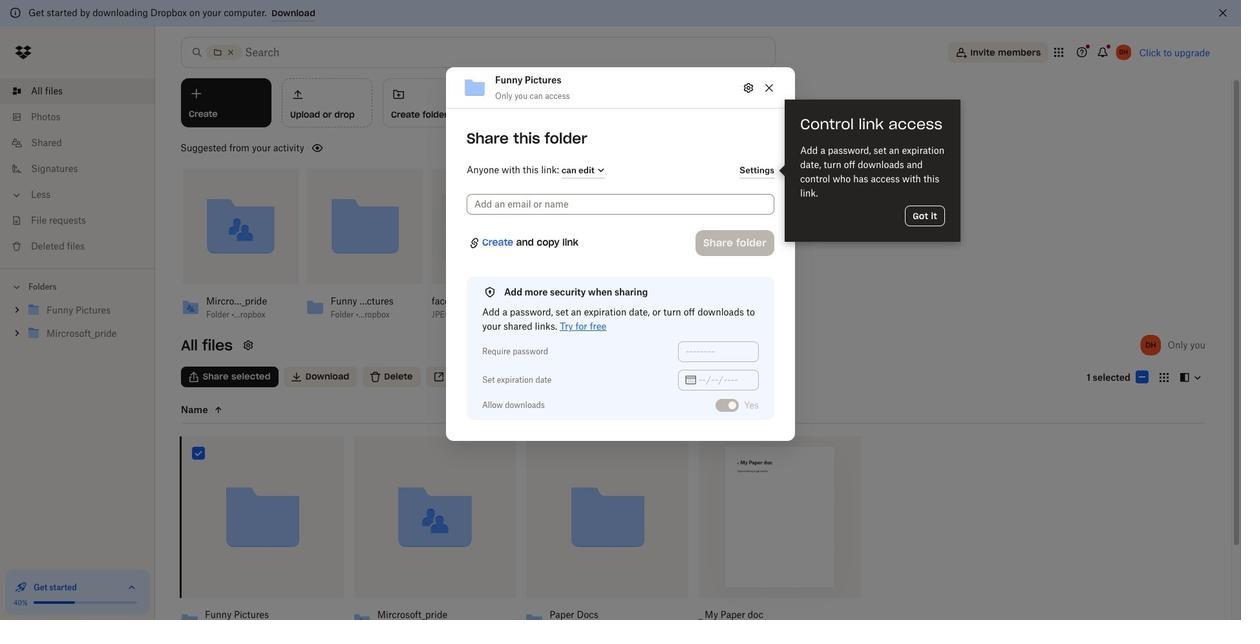 Task type: describe. For each thing, give the bounding box(es) containing it.
file, _ my paper doc.papert row
[[694, 437, 861, 620]]

Require password text field
[[686, 345, 752, 359]]



Task type: locate. For each thing, give the bounding box(es) containing it.
list item
[[0, 78, 155, 104]]

folder, paper docs row
[[522, 437, 689, 620]]

folder, funny pictures row
[[177, 437, 344, 620]]

shared folder, mircrosoft_pride row
[[349, 437, 516, 620]]

Set expiration date text field
[[699, 373, 752, 387]]

dropbox image
[[10, 39, 36, 65]]

Add an email or name text field
[[475, 197, 767, 211]]

list
[[0, 71, 155, 268]]

sharing modal dialog
[[446, 67, 796, 545]]

less image
[[10, 189, 23, 202]]

group
[[0, 296, 155, 355]]

alert
[[0, 0, 1242, 27]]



Task type: vqa. For each thing, say whether or not it's contained in the screenshot.
the Folder, Paper Docs row
yes



